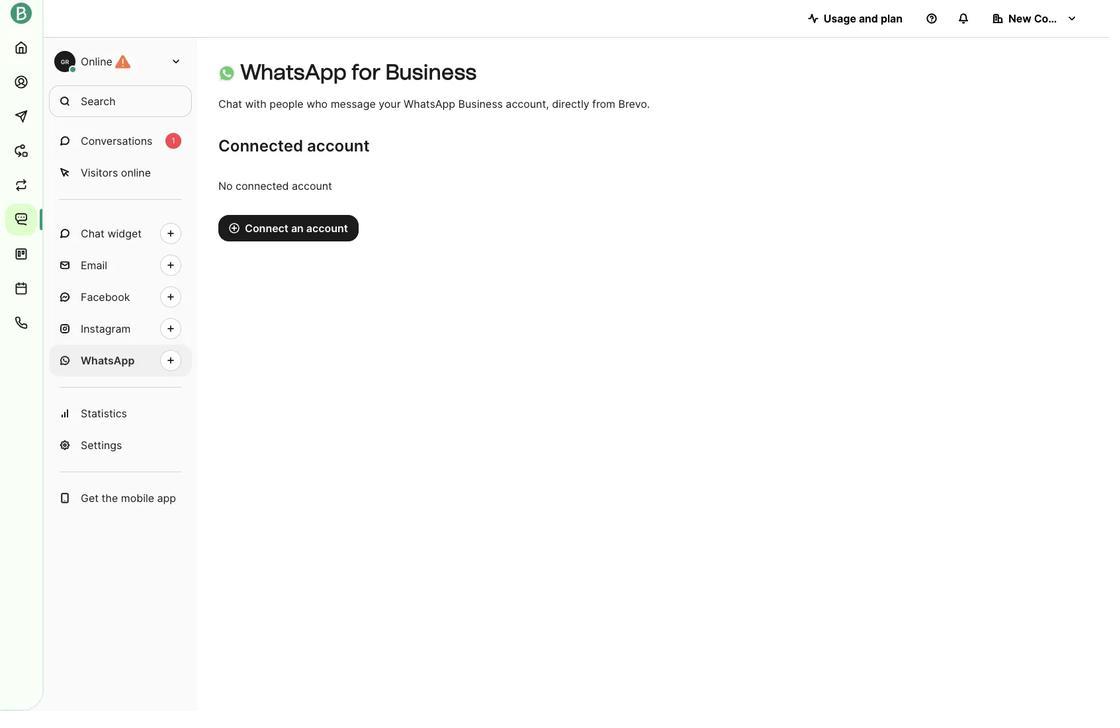 Task type: locate. For each thing, give the bounding box(es) containing it.
account down message
[[307, 136, 370, 156]]

0 horizontal spatial chat
[[81, 227, 105, 240]]

1 vertical spatial chat
[[81, 227, 105, 240]]

business left account,
[[458, 97, 503, 111]]

email link
[[49, 250, 192, 281]]

1 horizontal spatial whatsapp
[[240, 60, 347, 85]]

whatsapp for business
[[240, 60, 477, 85]]

connect an account button
[[218, 215, 359, 242]]

0 vertical spatial chat
[[218, 97, 242, 111]]

usage
[[824, 12, 856, 25]]

search
[[81, 95, 116, 108]]

0 horizontal spatial whatsapp
[[81, 354, 135, 367]]

directly
[[552, 97, 589, 111]]

email
[[81, 259, 107, 272]]

0 vertical spatial whatsapp
[[240, 60, 347, 85]]

account right an
[[306, 222, 348, 235]]

chat
[[218, 97, 242, 111], [81, 227, 105, 240]]

visitors online
[[81, 166, 151, 179]]

who
[[307, 97, 328, 111]]

app
[[157, 492, 176, 505]]

no
[[218, 179, 233, 193]]

0 vertical spatial account
[[307, 136, 370, 156]]

account down connected account
[[292, 179, 332, 193]]

message
[[331, 97, 376, 111]]

connected account
[[218, 136, 370, 156]]

2 vertical spatial whatsapp
[[81, 354, 135, 367]]

new company button
[[982, 5, 1088, 32]]

facebook
[[81, 291, 130, 304]]

your
[[379, 97, 401, 111]]

settings
[[81, 439, 122, 452]]

visitors
[[81, 166, 118, 179]]

with
[[245, 97, 267, 111]]

whatsapp right your
[[404, 97, 455, 111]]

for
[[352, 60, 381, 85]]

connect
[[245, 222, 289, 235]]

connected
[[236, 179, 289, 193]]

whatsapp
[[240, 60, 347, 85], [404, 97, 455, 111], [81, 354, 135, 367]]

2 vertical spatial account
[[306, 222, 348, 235]]

no connected account
[[218, 179, 332, 193]]

1 vertical spatial account
[[292, 179, 332, 193]]

business
[[385, 60, 477, 85], [458, 97, 503, 111]]

brevo.
[[618, 97, 650, 111]]

account,
[[506, 97, 549, 111]]

whatsapp up 'people'
[[240, 60, 347, 85]]

2 horizontal spatial whatsapp
[[404, 97, 455, 111]]

connected
[[218, 136, 303, 156]]

whatsapp link
[[49, 345, 192, 377]]

visitors online link
[[49, 157, 192, 189]]

facebook link
[[49, 281, 192, 313]]

chat widget
[[81, 227, 142, 240]]

chat up email
[[81, 227, 105, 240]]

1
[[172, 136, 175, 146]]

business up chat with people who message your whatsapp business account, directly from brevo.
[[385, 60, 477, 85]]

account
[[307, 136, 370, 156], [292, 179, 332, 193], [306, 222, 348, 235]]

usage and plan button
[[797, 5, 913, 32]]

chat left the with
[[218, 97, 242, 111]]

chat for chat widget
[[81, 227, 105, 240]]

online
[[81, 55, 112, 68]]

the
[[102, 492, 118, 505]]

statistics
[[81, 407, 127, 420]]

1 horizontal spatial chat
[[218, 97, 242, 111]]

widget
[[107, 227, 142, 240]]

whatsapp down instagram
[[81, 354, 135, 367]]

1 vertical spatial business
[[458, 97, 503, 111]]

account inside button
[[306, 222, 348, 235]]

account for connect an account
[[306, 222, 348, 235]]



Task type: vqa. For each thing, say whether or not it's contained in the screenshot.
1st to from left
no



Task type: describe. For each thing, give the bounding box(es) containing it.
gr
[[61, 58, 69, 65]]

plan
[[881, 12, 903, 25]]

mobile
[[121, 492, 154, 505]]

online
[[121, 166, 151, 179]]

new company
[[1009, 12, 1083, 25]]

search link
[[49, 85, 192, 117]]

and
[[859, 12, 878, 25]]

an
[[291, 222, 304, 235]]

instagram link
[[49, 313, 192, 345]]

usage and plan
[[824, 12, 903, 25]]

chat with people who message your whatsapp business account, directly from brevo.
[[218, 97, 650, 111]]

connect an account
[[245, 222, 348, 235]]

whatsapp for whatsapp for business
[[240, 60, 347, 85]]

get the mobile app link
[[49, 482, 192, 514]]

statistics link
[[49, 398, 192, 430]]

account for no connected account
[[292, 179, 332, 193]]

chat widget link
[[49, 218, 192, 250]]

get
[[81, 492, 99, 505]]

company
[[1034, 12, 1083, 25]]

settings link
[[49, 430, 192, 461]]

whatsapp for whatsapp
[[81, 354, 135, 367]]

people
[[269, 97, 304, 111]]

0 vertical spatial business
[[385, 60, 477, 85]]

get the mobile app
[[81, 492, 176, 505]]

conversations
[[81, 134, 152, 148]]

new
[[1009, 12, 1032, 25]]

whatsapp image
[[218, 65, 235, 82]]

from
[[592, 97, 616, 111]]

1 vertical spatial whatsapp
[[404, 97, 455, 111]]

chat for chat with people who message your whatsapp business account, directly from brevo.
[[218, 97, 242, 111]]

instagram
[[81, 322, 131, 336]]



